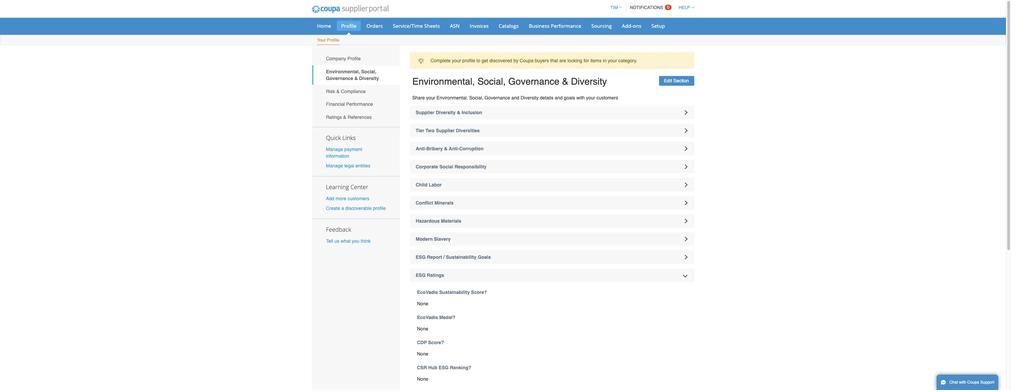 Task type: describe. For each thing, give the bounding box(es) containing it.
company profile
[[326, 56, 361, 61]]

chat with coupa support
[[949, 380, 994, 385]]

chat
[[949, 380, 958, 385]]

0 vertical spatial customers
[[596, 95, 618, 101]]

discovered
[[489, 58, 512, 63]]

diversity inside dropdown button
[[436, 110, 456, 115]]

financial performance
[[326, 102, 373, 107]]

add-
[[622, 22, 633, 29]]

risk & compliance
[[326, 89, 366, 94]]

share your environmental, social, governance and diversity details and goals with your customers
[[412, 95, 618, 101]]

feedback
[[326, 226, 351, 234]]

in
[[603, 58, 607, 63]]

performance for business performance
[[551, 22, 581, 29]]

supplier diversity & inclusion button
[[410, 106, 694, 119]]

& right risk
[[336, 89, 340, 94]]

with inside chat with coupa support button
[[959, 380, 966, 385]]

esg ratings button
[[410, 269, 694, 282]]

tim
[[610, 5, 618, 10]]

ratings inside dropdown button
[[427, 273, 444, 278]]

asn
[[450, 22, 460, 29]]

0 vertical spatial with
[[576, 95, 585, 101]]

ons
[[633, 22, 641, 29]]

buyers
[[535, 58, 549, 63]]

quick
[[326, 134, 341, 142]]

your right complete
[[452, 58, 461, 63]]

goals
[[478, 255, 491, 260]]

quick links
[[326, 134, 356, 142]]

profile for company profile
[[347, 56, 361, 61]]

2 and from the left
[[555, 95, 563, 101]]

company
[[326, 56, 346, 61]]

tim link
[[607, 5, 622, 10]]

coupa supplier portal image
[[307, 1, 393, 18]]

your profile link
[[317, 36, 340, 45]]

information
[[326, 153, 349, 159]]

get
[[482, 58, 488, 63]]

corporate social responsibility button
[[410, 160, 694, 174]]

& down financial performance
[[343, 115, 346, 120]]

are
[[559, 58, 566, 63]]

1 vertical spatial social,
[[478, 76, 506, 87]]

setup link
[[647, 21, 669, 31]]

2 none from the top
[[417, 327, 428, 332]]

tier two supplier diversities button
[[410, 124, 694, 137]]

legal
[[344, 163, 354, 169]]

catalogs link
[[494, 21, 523, 31]]

1 horizontal spatial environmental, social, governance & diversity
[[412, 76, 607, 87]]

conflict minerals button
[[410, 196, 694, 210]]

2 vertical spatial esg
[[439, 365, 449, 371]]

ratings & references
[[326, 115, 372, 120]]

child labor
[[416, 182, 442, 188]]

hazardous materials
[[416, 219, 461, 224]]

add more customers
[[326, 196, 369, 201]]

sourcing
[[591, 22, 612, 29]]

discoverable
[[345, 206, 372, 211]]

ecovadis medal?
[[417, 315, 455, 320]]

more
[[336, 196, 346, 201]]

what
[[341, 239, 351, 244]]

profile inside alert
[[462, 58, 475, 63]]

tell
[[326, 239, 333, 244]]

company profile link
[[312, 52, 400, 65]]

section
[[673, 78, 689, 84]]

home link
[[313, 21, 336, 31]]

complete
[[430, 58, 451, 63]]

tell us what you think
[[326, 239, 371, 244]]

add more customers link
[[326, 196, 369, 201]]

2 anti- from the left
[[449, 146, 459, 152]]

minerals
[[434, 200, 453, 206]]

anti-bribery & anti-corruption heading
[[410, 142, 694, 156]]

1 anti- from the left
[[416, 146, 426, 152]]

manage for manage payment information
[[326, 147, 343, 152]]

category.
[[618, 58, 637, 63]]

your right in
[[608, 58, 617, 63]]

notifications
[[630, 5, 663, 10]]

1 vertical spatial environmental,
[[412, 76, 475, 87]]

social, inside 'link'
[[361, 69, 376, 74]]

child
[[416, 182, 427, 188]]

social
[[439, 164, 453, 170]]

cdp score?
[[417, 340, 444, 346]]

profile for your profile
[[327, 38, 339, 43]]

looking
[[567, 58, 582, 63]]

2 vertical spatial environmental,
[[437, 95, 468, 101]]

environmental, inside environmental, social, governance & diversity
[[326, 69, 360, 74]]

home
[[317, 22, 331, 29]]

csr
[[417, 365, 427, 371]]

financial performance link
[[312, 98, 400, 111]]

hazardous
[[416, 219, 440, 224]]

for
[[584, 58, 589, 63]]

slavery
[[434, 237, 451, 242]]

coupa inside alert
[[520, 58, 534, 63]]

hazardous materials heading
[[410, 215, 694, 228]]

diversities
[[456, 128, 480, 133]]

your right goals
[[586, 95, 595, 101]]

cdp
[[417, 340, 427, 346]]

to
[[476, 58, 480, 63]]

0 vertical spatial profile
[[341, 22, 356, 29]]

governance inside environmental, social, governance & diversity
[[326, 76, 353, 81]]

add-ons link
[[617, 21, 646, 31]]

0
[[667, 5, 669, 10]]

environmental, social, governance & diversity link
[[312, 65, 400, 85]]

that
[[550, 58, 558, 63]]

catalogs
[[499, 22, 519, 29]]

esg report / sustainability goals
[[416, 255, 491, 260]]

corporate
[[416, 164, 438, 170]]

esg ratings heading
[[410, 269, 694, 282]]

1 vertical spatial supplier
[[436, 128, 455, 133]]



Task type: vqa. For each thing, say whether or not it's contained in the screenshot.
and to the left
yes



Task type: locate. For each thing, give the bounding box(es) containing it.
goals
[[564, 95, 575, 101]]

1 horizontal spatial score?
[[471, 290, 487, 295]]

0 vertical spatial profile
[[462, 58, 475, 63]]

0 horizontal spatial profile
[[373, 206, 386, 211]]

risk
[[326, 89, 335, 94]]

manage down information
[[326, 163, 343, 169]]

you
[[352, 239, 359, 244]]

hub
[[428, 365, 437, 371]]

orders
[[367, 22, 383, 29]]

performance right business
[[551, 22, 581, 29]]

0 vertical spatial esg
[[416, 255, 426, 260]]

modern slavery button
[[410, 233, 694, 246]]

manage payment information
[[326, 147, 362, 159]]

navigation
[[607, 1, 694, 14]]

social, down get
[[478, 76, 506, 87]]

social, up inclusion
[[469, 95, 483, 101]]

sourcing link
[[587, 21, 616, 31]]

ratings down report
[[427, 273, 444, 278]]

0 vertical spatial ratings
[[326, 115, 342, 120]]

social, down company profile link
[[361, 69, 376, 74]]

learning
[[326, 183, 349, 191]]

service/time sheets link
[[389, 21, 444, 31]]

0 horizontal spatial ratings
[[326, 115, 342, 120]]

0 vertical spatial supplier
[[416, 110, 434, 115]]

diversity
[[359, 76, 379, 81], [571, 76, 607, 87], [521, 95, 539, 101], [436, 110, 456, 115]]

& inside environmental, social, governance & diversity
[[354, 76, 358, 81]]

& right bribery
[[444, 146, 447, 152]]

labor
[[429, 182, 442, 188]]

edit section
[[664, 78, 689, 84]]

0 horizontal spatial and
[[511, 95, 519, 101]]

/
[[443, 255, 445, 260]]

conflict minerals heading
[[410, 196, 694, 210]]

environmental, up supplier diversity & inclusion
[[437, 95, 468, 101]]

0 vertical spatial score?
[[471, 290, 487, 295]]

profile
[[341, 22, 356, 29], [327, 38, 339, 43], [347, 56, 361, 61]]

anti-bribery & anti-corruption
[[416, 146, 484, 152]]

1 vertical spatial sustainability
[[439, 290, 470, 295]]

risk & compliance link
[[312, 85, 400, 98]]

notifications 0
[[630, 5, 669, 10]]

corporate social responsibility
[[416, 164, 487, 170]]

sustainability inside dropdown button
[[446, 255, 476, 260]]

ecovadis for ecovadis medal?
[[417, 315, 438, 320]]

diversity up risk & compliance link
[[359, 76, 379, 81]]

diversity inside environmental, social, governance & diversity
[[359, 76, 379, 81]]

none up ecovadis medal?
[[417, 301, 428, 307]]

0 vertical spatial environmental,
[[326, 69, 360, 74]]

ecovadis down esg ratings
[[417, 290, 438, 295]]

diversity down for
[[571, 76, 607, 87]]

0 horizontal spatial environmental, social, governance & diversity
[[326, 69, 379, 81]]

anti-bribery & anti-corruption button
[[410, 142, 694, 156]]

child labor button
[[410, 178, 694, 192]]

environmental, down company profile
[[326, 69, 360, 74]]

learning center
[[326, 183, 368, 191]]

tier two supplier diversities
[[416, 128, 480, 133]]

ecovadis for ecovadis sustainability score?
[[417, 290, 438, 295]]

profile right "discoverable"
[[373, 206, 386, 211]]

environmental, down complete
[[412, 76, 475, 87]]

details
[[540, 95, 553, 101]]

chat with coupa support button
[[937, 375, 998, 391]]

by
[[513, 58, 518, 63]]

coupa right by
[[520, 58, 534, 63]]

1 horizontal spatial supplier
[[436, 128, 455, 133]]

profile right your at top left
[[327, 38, 339, 43]]

1 vertical spatial performance
[[346, 102, 373, 107]]

profile up "environmental, social, governance & diversity" 'link'
[[347, 56, 361, 61]]

& up risk & compliance link
[[354, 76, 358, 81]]

0 horizontal spatial with
[[576, 95, 585, 101]]

ecovadis left medal?
[[417, 315, 438, 320]]

navigation containing notifications 0
[[607, 1, 694, 14]]

0 horizontal spatial performance
[[346, 102, 373, 107]]

conflict
[[416, 200, 433, 206]]

social,
[[361, 69, 376, 74], [478, 76, 506, 87], [469, 95, 483, 101]]

1 and from the left
[[511, 95, 519, 101]]

0 horizontal spatial coupa
[[520, 58, 534, 63]]

business performance link
[[524, 21, 586, 31]]

1 vertical spatial coupa
[[967, 380, 979, 385]]

0 horizontal spatial customers
[[348, 196, 369, 201]]

environmental, social, governance & diversity up "compliance"
[[326, 69, 379, 81]]

esg report / sustainability goals button
[[410, 251, 694, 264]]

inclusion
[[462, 110, 482, 115]]

corporate social responsibility heading
[[410, 160, 694, 174]]

diversity left details
[[521, 95, 539, 101]]

performance up references
[[346, 102, 373, 107]]

1 horizontal spatial coupa
[[967, 380, 979, 385]]

1 vertical spatial profile
[[327, 38, 339, 43]]

responsibility
[[455, 164, 487, 170]]

environmental, social, governance & diversity inside 'link'
[[326, 69, 379, 81]]

0 horizontal spatial supplier
[[416, 110, 434, 115]]

anti- up corporate social responsibility
[[449, 146, 459, 152]]

1 ecovadis from the top
[[417, 290, 438, 295]]

0 vertical spatial ecovadis
[[417, 290, 438, 295]]

orders link
[[362, 21, 387, 31]]

ecovadis sustainability score?
[[417, 290, 487, 295]]

materials
[[441, 219, 461, 224]]

report
[[427, 255, 442, 260]]

a
[[341, 206, 344, 211]]

3 none from the top
[[417, 352, 428, 357]]

0 vertical spatial manage
[[326, 147, 343, 152]]

& left inclusion
[[457, 110, 460, 115]]

profile left to
[[462, 58, 475, 63]]

with right chat
[[959, 380, 966, 385]]

none up cdp
[[417, 327, 428, 332]]

tier
[[416, 128, 424, 133]]

sustainability right /
[[446, 255, 476, 260]]

ranking?
[[450, 365, 471, 371]]

1 horizontal spatial and
[[555, 95, 563, 101]]

manage for manage legal entities
[[326, 163, 343, 169]]

esg for esg ratings
[[416, 273, 426, 278]]

1 horizontal spatial anti-
[[449, 146, 459, 152]]

1 vertical spatial customers
[[348, 196, 369, 201]]

environmental, social, governance & diversity up 'share your environmental, social, governance and diversity details and goals with your customers'
[[412, 76, 607, 87]]

4 none from the top
[[417, 377, 428, 382]]

share
[[412, 95, 425, 101]]

0 horizontal spatial anti-
[[416, 146, 426, 152]]

profile
[[462, 58, 475, 63], [373, 206, 386, 211]]

esg inside dropdown button
[[416, 273, 426, 278]]

0 horizontal spatial score?
[[428, 340, 444, 346]]

modern slavery
[[416, 237, 451, 242]]

complete your profile to get discovered by coupa buyers that are looking for items in your category. alert
[[410, 52, 694, 69]]

create
[[326, 206, 340, 211]]

profile down coupa supplier portal image
[[341, 22, 356, 29]]

supplier right two
[[436, 128, 455, 133]]

corruption
[[459, 146, 484, 152]]

manage up information
[[326, 147, 343, 152]]

1 vertical spatial ratings
[[427, 273, 444, 278]]

business
[[529, 22, 550, 29]]

1 vertical spatial profile
[[373, 206, 386, 211]]

modern slavery heading
[[410, 233, 694, 246]]

ratings down financial
[[326, 115, 342, 120]]

1 vertical spatial manage
[[326, 163, 343, 169]]

edit section link
[[659, 76, 694, 86]]

0 vertical spatial performance
[[551, 22, 581, 29]]

none down cdp
[[417, 352, 428, 357]]

manage legal entities
[[326, 163, 370, 169]]

and left details
[[511, 95, 519, 101]]

1 none from the top
[[417, 301, 428, 307]]

ratings & references link
[[312, 111, 400, 124]]

compliance
[[341, 89, 366, 94]]

tier two supplier diversities heading
[[410, 124, 694, 137]]

1 vertical spatial with
[[959, 380, 966, 385]]

1 horizontal spatial profile
[[462, 58, 475, 63]]

2 vertical spatial social,
[[469, 95, 483, 101]]

1 manage from the top
[[326, 147, 343, 152]]

2 ecovadis from the top
[[417, 315, 438, 320]]

child labor heading
[[410, 178, 694, 192]]

sustainability up medal?
[[439, 290, 470, 295]]

hazardous materials button
[[410, 215, 694, 228]]

complete your profile to get discovered by coupa buyers that are looking for items in your category.
[[430, 58, 637, 63]]

coupa inside button
[[967, 380, 979, 385]]

add-ons
[[622, 22, 641, 29]]

esg
[[416, 255, 426, 260], [416, 273, 426, 278], [439, 365, 449, 371]]

coupa
[[520, 58, 534, 63], [967, 380, 979, 385]]

tell us what you think button
[[326, 238, 371, 245]]

none
[[417, 301, 428, 307], [417, 327, 428, 332], [417, 352, 428, 357], [417, 377, 428, 382]]

ecovadis
[[417, 290, 438, 295], [417, 315, 438, 320]]

and
[[511, 95, 519, 101], [555, 95, 563, 101]]

with right goals
[[576, 95, 585, 101]]

0 vertical spatial social,
[[361, 69, 376, 74]]

2 manage from the top
[[326, 163, 343, 169]]

ratings
[[326, 115, 342, 120], [427, 273, 444, 278]]

1 horizontal spatial ratings
[[427, 273, 444, 278]]

add
[[326, 196, 334, 201]]

supplier diversity & inclusion
[[416, 110, 482, 115]]

0 vertical spatial sustainability
[[446, 255, 476, 260]]

0 vertical spatial coupa
[[520, 58, 534, 63]]

create a discoverable profile
[[326, 206, 386, 211]]

edit
[[664, 78, 672, 84]]

performance for financial performance
[[346, 102, 373, 107]]

manage inside manage payment information
[[326, 147, 343, 152]]

us
[[334, 239, 339, 244]]

1 vertical spatial esg
[[416, 273, 426, 278]]

1 vertical spatial ecovadis
[[417, 315, 438, 320]]

anti- down tier
[[416, 146, 426, 152]]

financial
[[326, 102, 345, 107]]

help link
[[676, 5, 694, 10]]

and left goals
[[555, 95, 563, 101]]

none down csr
[[417, 377, 428, 382]]

1 horizontal spatial performance
[[551, 22, 581, 29]]

1 vertical spatial score?
[[428, 340, 444, 346]]

diversity up tier two supplier diversities
[[436, 110, 456, 115]]

your right the share
[[426, 95, 435, 101]]

two
[[426, 128, 435, 133]]

center
[[350, 183, 368, 191]]

esg for esg report / sustainability goals
[[416, 255, 426, 260]]

esg ratings
[[416, 273, 444, 278]]

esg inside dropdown button
[[416, 255, 426, 260]]

& up goals
[[562, 76, 568, 87]]

your profile
[[317, 38, 339, 43]]

your
[[317, 38, 326, 43]]

coupa left support
[[967, 380, 979, 385]]

invoices link
[[465, 21, 493, 31]]

1 horizontal spatial customers
[[596, 95, 618, 101]]

2 vertical spatial profile
[[347, 56, 361, 61]]

governance
[[326, 76, 353, 81], [508, 76, 559, 87], [485, 95, 510, 101]]

supplier diversity & inclusion heading
[[410, 106, 694, 119]]

entities
[[355, 163, 370, 169]]

1 horizontal spatial with
[[959, 380, 966, 385]]

manage legal entities link
[[326, 163, 370, 169]]

esg report / sustainability goals heading
[[410, 251, 694, 264]]

create a discoverable profile link
[[326, 206, 386, 211]]

supplier down the share
[[416, 110, 434, 115]]



